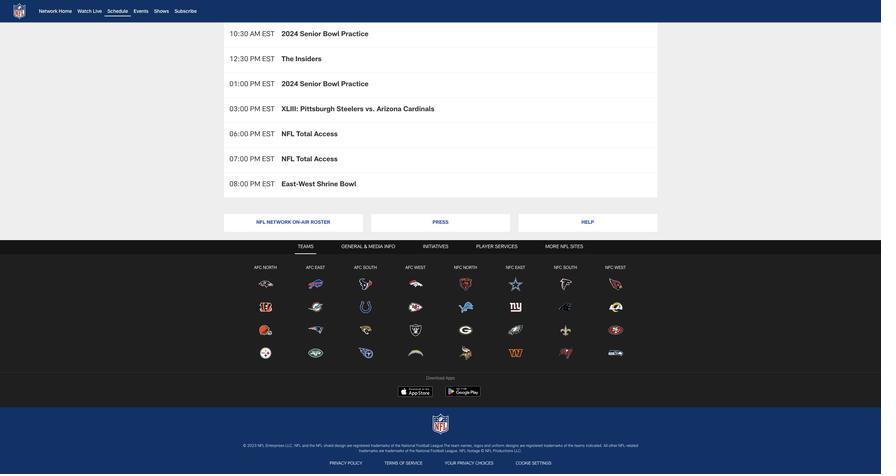 Task type: describe. For each thing, give the bounding box(es) containing it.
pittsburgh steelers image
[[258, 345, 273, 361]]

terms of service
[[385, 462, 423, 466]]

pm for 12:30
[[250, 56, 261, 63]]

east for afc east
[[315, 266, 325, 270]]

of up terms of service
[[406, 449, 409, 453]]

0 horizontal spatial football
[[417, 444, 430, 448]]

afc for afc north
[[254, 266, 262, 270]]

steelers
[[337, 106, 364, 113]]

cookie settings button
[[513, 460, 555, 469]]

cardinals
[[404, 106, 435, 113]]

initiatives
[[423, 245, 449, 250]]

enterprises
[[266, 444, 285, 448]]

of up terms
[[391, 444, 394, 448]]

banner containing network home
[[0, 0, 882, 22]]

west for nfc
[[615, 266, 626, 270]]

chicago bears image
[[458, 277, 474, 292]]

shrine
[[317, 182, 338, 188]]

nfc for nfc east
[[506, 266, 514, 270]]

your
[[445, 462, 457, 466]]

east-west shrine bowl
[[282, 182, 357, 188]]

0 vertical spatial llc.
[[286, 444, 294, 448]]

other
[[609, 444, 618, 448]]

2024 for 01:00 pm est
[[282, 81, 298, 88]]

dallas cowboys image
[[508, 277, 524, 292]]

cookie settings
[[516, 462, 552, 466]]

nfl left network at the top left
[[257, 220, 266, 225]]

access for 06:00 pm est
[[314, 131, 338, 138]]

1 horizontal spatial are
[[379, 449, 384, 453]]

the insiders
[[282, 56, 322, 63]]

initiatives button
[[421, 240, 452, 254]]

logos
[[474, 444, 484, 448]]

more nfl sites button
[[543, 240, 587, 254]]

the
[[282, 56, 294, 63]]

press link
[[371, 214, 510, 232]]

minnesota vikings image
[[458, 345, 474, 361]]

more
[[546, 245, 560, 250]]

your privacy choices
[[445, 462, 494, 466]]

detroit lions image
[[458, 300, 474, 315]]

nfc south
[[554, 266, 578, 270]]

watch live
[[78, 9, 102, 14]]

watch live link
[[78, 9, 102, 14]]

practice for 10:30 am est
[[341, 31, 369, 38]]

home
[[59, 9, 72, 14]]

air
[[302, 220, 310, 225]]

xliii:
[[282, 106, 299, 113]]

06:00
[[230, 131, 248, 138]]

2 and from the left
[[485, 444, 491, 448]]

afc for afc east
[[306, 266, 314, 270]]

2023
[[247, 444, 257, 448]]

08:00
[[230, 182, 248, 188]]

more nfl sites
[[546, 245, 584, 250]]

player
[[477, 245, 494, 250]]

team
[[451, 444, 460, 448]]

download on the apple store image
[[398, 386, 433, 397]]

names,
[[461, 444, 473, 448]]

download
[[426, 377, 445, 381]]

shows link
[[154, 9, 169, 14]]

nfc for nfc north
[[454, 266, 462, 270]]

your privacy choices link
[[442, 460, 497, 469]]

nfl total access for 06:00 pm est
[[282, 131, 338, 138]]

nfc for nfc south
[[554, 266, 563, 270]]

on-
[[293, 220, 302, 225]]

the up terms of service
[[395, 444, 401, 448]]

philadelphia eagles image
[[508, 322, 524, 338]]

download apps
[[426, 377, 455, 381]]

denver broncos image
[[408, 277, 424, 292]]

nfc west
[[606, 266, 626, 270]]

1 horizontal spatial llc.
[[515, 449, 523, 453]]

las vegas raiders image
[[408, 322, 424, 338]]

nfl left shield
[[316, 444, 323, 448]]

choices
[[476, 462, 494, 466]]

access for 07:00 pm est
[[314, 156, 338, 163]]

nfl network on-air roster link
[[224, 214, 363, 232]]

est for 07:00 pm est
[[262, 156, 275, 163]]

10:30 am est
[[230, 31, 275, 38]]

east for nfc east
[[516, 266, 526, 270]]

nfl right enterprises
[[295, 444, 301, 448]]

01:00
[[230, 81, 248, 88]]

of right terms
[[400, 462, 405, 466]]

01:00 pm est
[[230, 81, 275, 88]]

insiders
[[296, 56, 322, 63]]

07:00 pm est
[[230, 156, 275, 163]]

west for east-
[[299, 182, 315, 188]]

subscribe link
[[175, 9, 197, 14]]

terms of service link
[[382, 460, 426, 469]]

nfl right 2023
[[258, 444, 265, 448]]

general & media info button
[[339, 240, 398, 254]]

2024 senior bowl practice for 10:30 am est
[[282, 31, 369, 38]]

sites
[[571, 245, 584, 250]]

network
[[39, 9, 58, 14]]

1 horizontal spatial football
[[431, 449, 444, 453]]

privacy policy
[[330, 462, 363, 466]]

nfl down names,
[[460, 449, 467, 453]]

general
[[342, 245, 363, 250]]

vs.
[[366, 106, 375, 113]]

indianapolis colts image
[[358, 300, 373, 315]]

nfc for nfc west
[[606, 266, 614, 270]]

the left teams in the right of the page
[[569, 444, 574, 448]]

teams
[[575, 444, 585, 448]]

0 vertical spatial ©
[[243, 444, 246, 448]]

buffalo bills image
[[308, 277, 323, 292]]

apps
[[446, 377, 455, 381]]

est for 06:00 pm est
[[262, 131, 275, 138]]

productions
[[493, 449, 514, 453]]

arizona
[[377, 106, 402, 113]]

pittsburgh
[[300, 106, 335, 113]]

&
[[364, 245, 368, 250]]

events link
[[134, 9, 149, 14]]

08:00 pm est
[[230, 182, 275, 188]]

north for nfc north
[[464, 266, 477, 270]]

06:00 pm est
[[230, 131, 275, 138]]

xliii: pittsburgh steelers vs. arizona cardinals
[[282, 106, 435, 113]]

pm for 07:00
[[250, 156, 260, 163]]

bowl for 10:30 am est
[[323, 31, 340, 38]]

2024 senior bowl practice for 01:00 pm est
[[282, 81, 369, 88]]

all
[[604, 444, 608, 448]]

senior for 10:30 am est
[[300, 31, 321, 38]]

help link
[[519, 214, 658, 232]]

new orleans saints image
[[558, 322, 574, 338]]

navigation containing afc north
[[0, 254, 882, 368]]

2 horizontal spatial are
[[520, 444, 525, 448]]

0 vertical spatial national
[[402, 444, 416, 448]]

general & media info
[[342, 245, 396, 250]]

footer containing nfl network on-air roster
[[0, 206, 882, 474]]

1 vertical spatial national
[[416, 449, 430, 453]]

network home
[[39, 9, 72, 14]]

green bay packers image
[[458, 322, 474, 338]]



Task type: locate. For each thing, give the bounding box(es) containing it.
pm for 01:00
[[250, 81, 261, 88]]

1 vertical spatial football
[[431, 449, 444, 453]]

nfl-
[[619, 444, 627, 448]]

0 horizontal spatial national
[[402, 444, 416, 448]]

pm right 12:30 at the top of the page
[[250, 56, 261, 63]]

est for 08:00 pm est
[[262, 182, 275, 188]]

events
[[134, 9, 149, 14]]

network home link
[[39, 9, 72, 14]]

bowl for 01:00 pm est
[[323, 81, 340, 88]]

service
[[406, 462, 423, 466]]

and
[[302, 444, 309, 448], [485, 444, 491, 448]]

senior down insiders
[[300, 81, 321, 88]]

afc up buffalo bills image
[[306, 266, 314, 270]]

pm for 06:00
[[250, 131, 261, 138]]

1 horizontal spatial east
[[516, 266, 526, 270]]

north up baltimore ravens image
[[263, 266, 277, 270]]

est for 01:00 pm est
[[262, 81, 275, 88]]

cincinnati bengals image
[[258, 300, 273, 315]]

north up chicago bears icon
[[464, 266, 477, 270]]

1 vertical spatial total
[[297, 156, 313, 163]]

1 privacy from the left
[[330, 462, 347, 466]]

2024 senior bowl practice up insiders
[[282, 31, 369, 38]]

est left east-
[[262, 182, 275, 188]]

north for afc north
[[263, 266, 277, 270]]

0 horizontal spatial ©
[[243, 444, 246, 448]]

pm right '07:00'
[[250, 156, 260, 163]]

am
[[250, 31, 261, 38]]

west up arizona cardinals image
[[615, 266, 626, 270]]

1 practice from the top
[[341, 31, 369, 38]]

1 vertical spatial llc.
[[515, 449, 523, 453]]

east-
[[282, 182, 299, 188]]

afc up houston texans icon
[[354, 266, 362, 270]]

3 est from the top
[[262, 81, 275, 88]]

1 horizontal spatial and
[[485, 444, 491, 448]]

pm right 01:00
[[250, 81, 261, 88]]

1 2024 from the top
[[282, 31, 298, 38]]

est left "xliii:"
[[262, 106, 275, 113]]

washington commanders image
[[508, 345, 524, 361]]

west for afc
[[415, 266, 426, 270]]

nfl total access for 07:00 pm est
[[282, 156, 338, 163]]

1 vertical spatial 2024
[[282, 81, 298, 88]]

nfl total access up east-west shrine bowl
[[282, 156, 338, 163]]

1 horizontal spatial west
[[415, 266, 426, 270]]

are right the design
[[347, 444, 352, 448]]

total for 07:00 pm est
[[297, 156, 313, 163]]

2 east from the left
[[516, 266, 526, 270]]

pm right 06:00
[[250, 131, 261, 138]]

2 north from the left
[[464, 266, 477, 270]]

of
[[391, 444, 394, 448], [564, 444, 568, 448], [406, 449, 409, 453], [400, 462, 405, 466]]

12:30
[[230, 56, 248, 63]]

help
[[582, 220, 595, 225]]

north
[[263, 266, 277, 270], [464, 266, 477, 270]]

pm
[[250, 56, 261, 63], [250, 81, 261, 88], [250, 106, 261, 113], [250, 131, 261, 138], [250, 156, 260, 163], [250, 182, 261, 188]]

national up service
[[416, 449, 430, 453]]

afc south
[[354, 266, 377, 270]]

1 vertical spatial bowl
[[323, 81, 340, 88]]

nfl inside button
[[561, 245, 569, 250]]

subscribe
[[175, 9, 197, 14]]

2 afc from the left
[[306, 266, 314, 270]]

1 est from the top
[[262, 31, 275, 38]]

uniform
[[492, 444, 505, 448]]

6 est from the top
[[262, 156, 275, 163]]

0 vertical spatial football
[[417, 444, 430, 448]]

1 vertical spatial senior
[[300, 81, 321, 88]]

nfc up chicago bears icon
[[454, 266, 462, 270]]

settings
[[532, 462, 552, 466]]

10:30
[[230, 31, 248, 38]]

national up terms of service
[[402, 444, 416, 448]]

2024 for 10:30 am est
[[282, 31, 298, 38]]

total for 06:00 pm est
[[297, 131, 313, 138]]

east up buffalo bills image
[[315, 266, 325, 270]]

2 practice from the top
[[341, 81, 369, 88]]

practice for 01:00 pm est
[[341, 81, 369, 88]]

baltimore ravens image
[[258, 277, 273, 292]]

1 east from the left
[[315, 266, 325, 270]]

0 vertical spatial 2024
[[282, 31, 298, 38]]

and left shield
[[302, 444, 309, 448]]

2024 senior bowl practice up pittsburgh
[[282, 81, 369, 88]]

indicated.
[[586, 444, 603, 448]]

1 horizontal spatial ©
[[481, 449, 485, 453]]

est left the
[[262, 56, 275, 63]]

1 access from the top
[[314, 131, 338, 138]]

03:00 pm est
[[230, 106, 275, 113]]

0 horizontal spatial east
[[315, 266, 325, 270]]

est for 03:00 pm est
[[262, 106, 275, 113]]

south
[[363, 266, 377, 270], [564, 266, 578, 270]]

player services button
[[474, 240, 521, 254]]

1 south from the left
[[363, 266, 377, 270]]

2 est from the top
[[262, 56, 275, 63]]

2 vertical spatial bowl
[[340, 182, 357, 188]]

0 horizontal spatial llc.
[[286, 444, 294, 448]]

get it on google play image
[[443, 384, 483, 399]]

total up east-
[[297, 156, 313, 163]]

network
[[267, 220, 291, 225]]

pm for 03:00
[[250, 106, 261, 113]]

the left shield
[[310, 444, 315, 448]]

4 est from the top
[[262, 106, 275, 113]]

san francisco 49ers image
[[608, 322, 624, 338]]

2 access from the top
[[314, 156, 338, 163]]

afc for afc south
[[354, 266, 362, 270]]

1 total from the top
[[297, 131, 313, 138]]

0 horizontal spatial registered
[[353, 444, 370, 448]]

pm for 08:00
[[250, 182, 261, 188]]

shows
[[154, 9, 169, 14]]

1 nfc from the left
[[454, 266, 462, 270]]

1 nfl total access from the top
[[282, 131, 338, 138]]

registered up cookie settings
[[526, 444, 543, 448]]

privacy left policy on the left of page
[[330, 462, 347, 466]]

registered
[[353, 444, 370, 448], [526, 444, 543, 448]]

los angeles rams image
[[608, 300, 624, 315]]

0 vertical spatial practice
[[341, 31, 369, 38]]

privacy inside 'link'
[[330, 462, 347, 466]]

total down pittsburgh
[[297, 131, 313, 138]]

senior up insiders
[[300, 31, 321, 38]]

designs
[[506, 444, 519, 448]]

est right am
[[262, 31, 275, 38]]

tennessee titans image
[[358, 345, 373, 361]]

info
[[385, 245, 396, 250]]

football left league.the
[[417, 444, 430, 448]]

nfl network on-air roster
[[257, 220, 331, 225]]

bowl
[[323, 31, 340, 38], [323, 81, 340, 88], [340, 182, 357, 188]]

arizona cardinals image
[[608, 277, 624, 292]]

senior for 01:00 pm est
[[300, 81, 321, 88]]

2 nfc from the left
[[506, 266, 514, 270]]

0 horizontal spatial south
[[363, 266, 377, 270]]

1 horizontal spatial north
[[464, 266, 477, 270]]

0 horizontal spatial are
[[347, 444, 352, 448]]

nfl left sites
[[561, 245, 569, 250]]

0 vertical spatial access
[[314, 131, 338, 138]]

© 2023 nfl enterprises llc. nfl and the nfl shield design are registered trademarks of the national football league.the team names, logos and uniform designs are registered trademarks of the teams indicated. all other nfl-related trademarks are trademarks of the national football league. nfl footage © nfl productions llc.
[[243, 444, 639, 453]]

2024 up the
[[282, 31, 298, 38]]

total
[[297, 131, 313, 138], [297, 156, 313, 163]]

the up service
[[410, 449, 415, 453]]

llc. down the designs
[[515, 449, 523, 453]]

0 vertical spatial nfl total access
[[282, 131, 338, 138]]

west left shrine
[[299, 182, 315, 188]]

0 horizontal spatial west
[[299, 182, 315, 188]]

west up denver broncos icon
[[415, 266, 426, 270]]

new york jets image
[[308, 345, 323, 361]]

afc up baltimore ravens image
[[254, 266, 262, 270]]

live
[[93, 9, 102, 14]]

nfc north
[[454, 266, 477, 270]]

atlanta falcons image
[[558, 277, 574, 292]]

1 horizontal spatial privacy
[[458, 462, 475, 466]]

tampa bay buccaneers image
[[558, 345, 574, 361]]

terms
[[385, 462, 399, 466]]

nfl total access
[[282, 131, 338, 138], [282, 156, 338, 163]]

east up dallas cowboys icon
[[516, 266, 526, 270]]

© down logos
[[481, 449, 485, 453]]

schedule link
[[107, 9, 128, 14]]

2 total from the top
[[297, 156, 313, 163]]

nfc up dallas cowboys icon
[[506, 266, 514, 270]]

4 nfc from the left
[[606, 266, 614, 270]]

1 senior from the top
[[300, 31, 321, 38]]

roster
[[311, 220, 331, 225]]

access down pittsburgh
[[314, 131, 338, 138]]

practice
[[341, 31, 369, 38], [341, 81, 369, 88]]

are right the designs
[[520, 444, 525, 448]]

1 horizontal spatial south
[[564, 266, 578, 270]]

1 vertical spatial 2024 senior bowl practice
[[282, 81, 369, 88]]

1 afc from the left
[[254, 266, 262, 270]]

1 horizontal spatial registered
[[526, 444, 543, 448]]

pm right 03:00 on the left
[[250, 106, 261, 113]]

footer
[[0, 206, 882, 474]]

jacksonville jaguars image
[[358, 322, 373, 338]]

access up shrine
[[314, 156, 338, 163]]

nfl shield image
[[11, 3, 28, 19]]

design
[[335, 444, 346, 448]]

access
[[314, 131, 338, 138], [314, 156, 338, 163]]

services
[[495, 245, 518, 250]]

pm right 08:00 at the top
[[250, 182, 261, 188]]

afc north
[[254, 266, 277, 270]]

0 vertical spatial 2024 senior bowl practice
[[282, 31, 369, 38]]

privacy
[[330, 462, 347, 466], [458, 462, 475, 466]]

03:00
[[230, 106, 248, 113]]

1 vertical spatial ©
[[481, 449, 485, 453]]

07:00
[[230, 156, 248, 163]]

league.the
[[431, 444, 450, 448]]

nfl
[[282, 131, 295, 138], [282, 156, 295, 163], [257, 220, 266, 225], [561, 245, 569, 250], [258, 444, 265, 448], [295, 444, 301, 448], [316, 444, 323, 448], [460, 449, 467, 453], [486, 449, 492, 453]]

east
[[315, 266, 325, 270], [516, 266, 526, 270]]

registered up policy on the left of page
[[353, 444, 370, 448]]

nfl total access down pittsburgh
[[282, 131, 338, 138]]

1 vertical spatial access
[[314, 156, 338, 163]]

national
[[402, 444, 416, 448], [416, 449, 430, 453]]

1 2024 senior bowl practice from the top
[[282, 31, 369, 38]]

miami dolphins image
[[308, 300, 323, 315]]

2 privacy from the left
[[458, 462, 475, 466]]

2 senior from the top
[[300, 81, 321, 88]]

afc west
[[406, 266, 426, 270]]

7 est from the top
[[262, 182, 275, 188]]

est right 01:00
[[262, 81, 275, 88]]

tab list
[[0, 240, 882, 372]]

llc. right enterprises
[[286, 444, 294, 448]]

cleveland browns image
[[258, 322, 273, 338]]

and right logos
[[485, 444, 491, 448]]

2024 senior bowl practice
[[282, 31, 369, 38], [282, 81, 369, 88]]

4 afc from the left
[[406, 266, 414, 270]]

player services
[[477, 245, 518, 250]]

afc up denver broncos icon
[[406, 266, 414, 270]]

2 horizontal spatial west
[[615, 266, 626, 270]]

0 vertical spatial bowl
[[323, 31, 340, 38]]

©
[[243, 444, 246, 448], [481, 449, 485, 453]]

footage
[[468, 449, 480, 453]]

nfc east
[[506, 266, 526, 270]]

football
[[417, 444, 430, 448], [431, 449, 444, 453]]

are up terms of service link
[[379, 449, 384, 453]]

west
[[299, 182, 315, 188], [415, 266, 426, 270], [615, 266, 626, 270]]

kansas city chiefs image
[[408, 300, 424, 315]]

0 vertical spatial senior
[[300, 31, 321, 38]]

nfl up east-
[[282, 156, 295, 163]]

los angeles chargers image
[[408, 345, 424, 361]]

5 est from the top
[[262, 131, 275, 138]]

est
[[262, 31, 275, 38], [262, 56, 275, 63], [262, 81, 275, 88], [262, 106, 275, 113], [262, 131, 275, 138], [262, 156, 275, 163], [262, 182, 275, 188]]

privacy down footage
[[458, 462, 475, 466]]

0 horizontal spatial north
[[263, 266, 277, 270]]

1 and from the left
[[302, 444, 309, 448]]

0 horizontal spatial and
[[302, 444, 309, 448]]

2024
[[282, 31, 298, 38], [282, 81, 298, 88]]

south for nfc south
[[564, 266, 578, 270]]

2 2024 from the top
[[282, 81, 298, 88]]

of left teams in the right of the page
[[564, 444, 568, 448]]

2 2024 senior bowl practice from the top
[[282, 81, 369, 88]]

south up houston texans icon
[[363, 266, 377, 270]]

league.
[[445, 449, 459, 453]]

teams button
[[295, 240, 317, 254]]

1 registered from the left
[[353, 444, 370, 448]]

south for afc south
[[363, 266, 377, 270]]

banner
[[0, 0, 882, 22]]

0 horizontal spatial privacy
[[330, 462, 347, 466]]

3 nfc from the left
[[554, 266, 563, 270]]

© left 2023
[[243, 444, 246, 448]]

nfc
[[454, 266, 462, 270], [506, 266, 514, 270], [554, 266, 563, 270], [606, 266, 614, 270]]

nfl down uniform
[[486, 449, 492, 453]]

carolina panthers image
[[558, 300, 574, 315]]

2 registered from the left
[[526, 444, 543, 448]]

policy
[[348, 462, 363, 466]]

2 south from the left
[[564, 266, 578, 270]]

est right 06:00
[[262, 131, 275, 138]]

1 vertical spatial nfl total access
[[282, 156, 338, 163]]

nfc up arizona cardinals image
[[606, 266, 614, 270]]

tab list containing teams
[[0, 240, 882, 372]]

0 vertical spatial total
[[297, 131, 313, 138]]

2024 up "xliii:"
[[282, 81, 298, 88]]

afc for afc west
[[406, 266, 414, 270]]

2 nfl total access from the top
[[282, 156, 338, 163]]

navigation
[[0, 254, 882, 368]]

seattle seahawks image
[[608, 345, 624, 361]]

afc
[[254, 266, 262, 270], [306, 266, 314, 270], [354, 266, 362, 270], [406, 266, 414, 270]]

nfl down "xliii:"
[[282, 131, 295, 138]]

1 north from the left
[[263, 266, 277, 270]]

12:30 pm est
[[230, 56, 275, 63]]

nfc up atlanta falcons image
[[554, 266, 563, 270]]

football down league.the
[[431, 449, 444, 453]]

shield
[[324, 444, 334, 448]]

watch
[[78, 9, 92, 14]]

1 horizontal spatial national
[[416, 449, 430, 453]]

teams
[[298, 245, 314, 250]]

est for 12:30 pm est
[[262, 56, 275, 63]]

new england patriots image
[[308, 322, 323, 338]]

1 vertical spatial practice
[[341, 81, 369, 88]]

media
[[369, 245, 383, 250]]

3 afc from the left
[[354, 266, 362, 270]]

schedule
[[107, 9, 128, 14]]

houston texans image
[[358, 277, 373, 292]]

south up atlanta falcons image
[[564, 266, 578, 270]]

est for 10:30 am est
[[262, 31, 275, 38]]

est right '07:00'
[[262, 156, 275, 163]]

new york giants image
[[508, 300, 524, 315]]



Task type: vqa. For each thing, say whether or not it's contained in the screenshot.
01:00 PM EST's BOWL
yes



